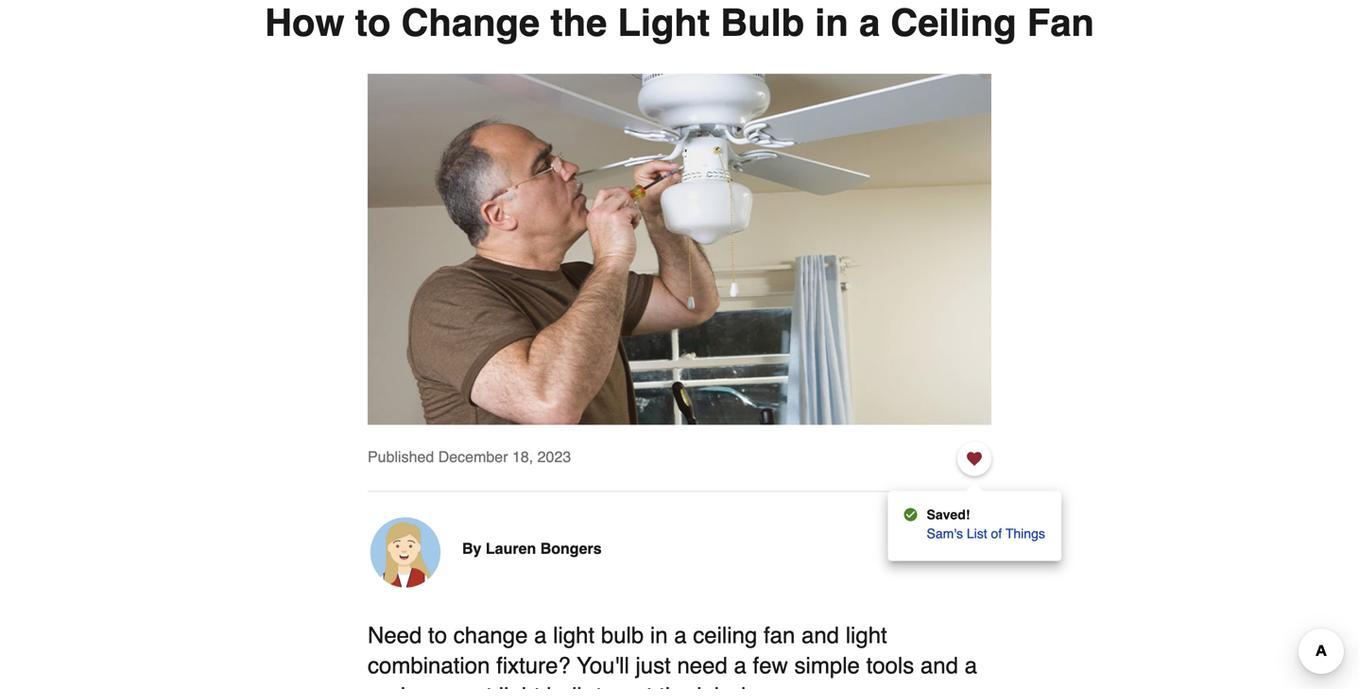 Task type: locate. For each thing, give the bounding box(es) containing it.
check circle filled image
[[904, 507, 918, 522]]

in inside need to change a light bulb in a ceiling fan and light combination fixture? you'll just need a few simple tools and a replacement light bulb to get the job done.
[[650, 623, 668, 649]]

1 vertical spatial the
[[659, 683, 691, 689]]

bulb up you'll
[[601, 623, 644, 649]]

1 vertical spatial bulb
[[547, 683, 590, 689]]

0 vertical spatial in
[[815, 1, 849, 44]]

1 horizontal spatial to
[[428, 623, 447, 649]]

the
[[551, 1, 607, 44], [659, 683, 691, 689]]

fixture?
[[497, 653, 571, 679]]

need
[[677, 653, 728, 679]]

heart filled image
[[967, 449, 982, 470]]

in right bulb
[[815, 1, 849, 44]]

1 horizontal spatial in
[[815, 1, 849, 44]]

bulb down fixture?
[[547, 683, 590, 689]]

fan
[[764, 623, 796, 649]]

bulb
[[601, 623, 644, 649], [547, 683, 590, 689]]

combination
[[368, 653, 490, 679]]

need
[[368, 623, 422, 649]]

tools
[[867, 653, 915, 679]]

saved!
[[927, 507, 971, 522]]

and
[[802, 623, 840, 649], [921, 653, 959, 679]]

1 vertical spatial to
[[428, 623, 447, 649]]

2 horizontal spatial light
[[846, 623, 888, 649]]

to
[[355, 1, 391, 44], [428, 623, 447, 649], [596, 683, 615, 689]]

0 horizontal spatial and
[[802, 623, 840, 649]]

how
[[265, 1, 345, 44]]

1 horizontal spatial light
[[553, 623, 595, 649]]

light down fixture?
[[499, 683, 541, 689]]

0 horizontal spatial in
[[650, 623, 668, 649]]

the left light
[[551, 1, 607, 44]]

a up need
[[674, 623, 687, 649]]

lauren bongers image
[[368, 515, 443, 591]]

a up fixture?
[[534, 623, 547, 649]]

in up just
[[650, 623, 668, 649]]

2 horizontal spatial to
[[596, 683, 615, 689]]

need to change a light bulb in a ceiling fan and light combination fixture? you'll just need a few simple tools and a replacement light bulb to get the job done.
[[368, 623, 978, 689]]

0 vertical spatial the
[[551, 1, 607, 44]]

get
[[621, 683, 653, 689]]

light up tools
[[846, 623, 888, 649]]

and up 'simple'
[[802, 623, 840, 649]]

0 horizontal spatial to
[[355, 1, 391, 44]]

a
[[859, 1, 881, 44], [534, 623, 547, 649], [674, 623, 687, 649], [734, 653, 747, 679], [965, 653, 978, 679]]

1 horizontal spatial and
[[921, 653, 959, 679]]

2 vertical spatial to
[[596, 683, 615, 689]]

job
[[697, 683, 727, 689]]

december
[[438, 448, 508, 466]]

light
[[553, 623, 595, 649], [846, 623, 888, 649], [499, 683, 541, 689]]

in
[[815, 1, 849, 44], [650, 623, 668, 649]]

18,
[[512, 448, 534, 466]]

to up combination
[[428, 623, 447, 649]]

1 horizontal spatial the
[[659, 683, 691, 689]]

to down you'll
[[596, 683, 615, 689]]

simple
[[795, 653, 860, 679]]

saved! sam's list of things
[[927, 507, 1046, 541]]

change
[[401, 1, 540, 44]]

to for need
[[428, 623, 447, 649]]

light up you'll
[[553, 623, 595, 649]]

the down just
[[659, 683, 691, 689]]

0 vertical spatial bulb
[[601, 623, 644, 649]]

0 vertical spatial to
[[355, 1, 391, 44]]

1 vertical spatial in
[[650, 623, 668, 649]]

and right tools
[[921, 653, 959, 679]]

few
[[753, 653, 789, 679]]

change
[[454, 623, 528, 649]]

sam's list of things link
[[927, 522, 1046, 545]]

you'll
[[577, 653, 630, 679]]

to right the how
[[355, 1, 391, 44]]

in for bulb
[[650, 623, 668, 649]]



Task type: vqa. For each thing, say whether or not it's contained in the screenshot.
the topmost 'Black' icon
no



Task type: describe. For each thing, give the bounding box(es) containing it.
1 horizontal spatial bulb
[[601, 623, 644, 649]]

lauren
[[486, 540, 536, 558]]

0 vertical spatial and
[[802, 623, 840, 649]]

1 vertical spatial and
[[921, 653, 959, 679]]

sam's
[[927, 526, 964, 541]]

a left the ceiling on the top right of the page
[[859, 1, 881, 44]]

in for bulb
[[815, 1, 849, 44]]

things
[[1006, 526, 1046, 541]]

replacement
[[368, 683, 493, 689]]

by lauren bongers
[[462, 540, 602, 558]]

to for how
[[355, 1, 391, 44]]

by
[[462, 540, 482, 558]]

2023
[[538, 448, 571, 466]]

bulb
[[721, 1, 805, 44]]

published december 18, 2023
[[368, 448, 571, 466]]

fan
[[1028, 1, 1095, 44]]

done.
[[734, 683, 790, 689]]

ceiling
[[891, 1, 1017, 44]]

just
[[636, 653, 671, 679]]

a right tools
[[965, 653, 978, 679]]

published
[[368, 448, 434, 466]]

ceiling
[[693, 623, 758, 649]]

0 horizontal spatial bulb
[[547, 683, 590, 689]]

how to change the light bulb in a ceiling fan
[[265, 1, 1095, 44]]

bongers
[[541, 540, 602, 558]]

0 horizontal spatial light
[[499, 683, 541, 689]]

a man changing a lightbulb in a ceiling fan light. image
[[368, 74, 992, 425]]

of
[[991, 526, 1003, 541]]

list
[[967, 526, 988, 541]]

0 horizontal spatial the
[[551, 1, 607, 44]]

light
[[618, 1, 710, 44]]

the inside need to change a light bulb in a ceiling fan and light combination fixture? you'll just need a few simple tools and a replacement light bulb to get the job done.
[[659, 683, 691, 689]]

a up done.
[[734, 653, 747, 679]]



